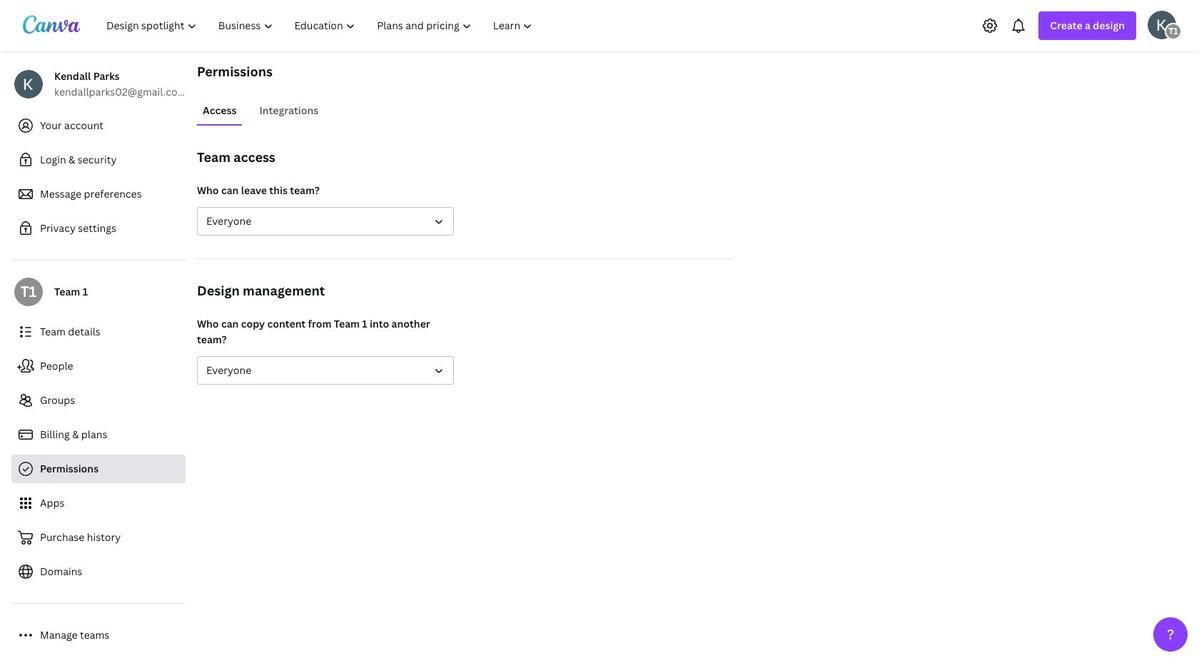 Task type: describe. For each thing, give the bounding box(es) containing it.
top level navigation element
[[97, 11, 545, 40]]

0 vertical spatial team 1 element
[[1165, 22, 1182, 40]]

kendall parks image
[[1148, 10, 1176, 39]]

1 vertical spatial team 1 element
[[14, 278, 43, 306]]



Task type: locate. For each thing, give the bounding box(es) containing it.
0 horizontal spatial team 1 element
[[14, 278, 43, 306]]

team 1 image
[[14, 278, 43, 306]]

None button
[[197, 207, 454, 236], [197, 356, 454, 385], [197, 207, 454, 236], [197, 356, 454, 385]]

1 horizontal spatial team 1 element
[[1165, 22, 1182, 40]]

team 1 image
[[1165, 22, 1182, 40]]

team 1 element
[[1165, 22, 1182, 40], [14, 278, 43, 306]]



Task type: vqa. For each thing, say whether or not it's contained in the screenshot.
money. the make
no



